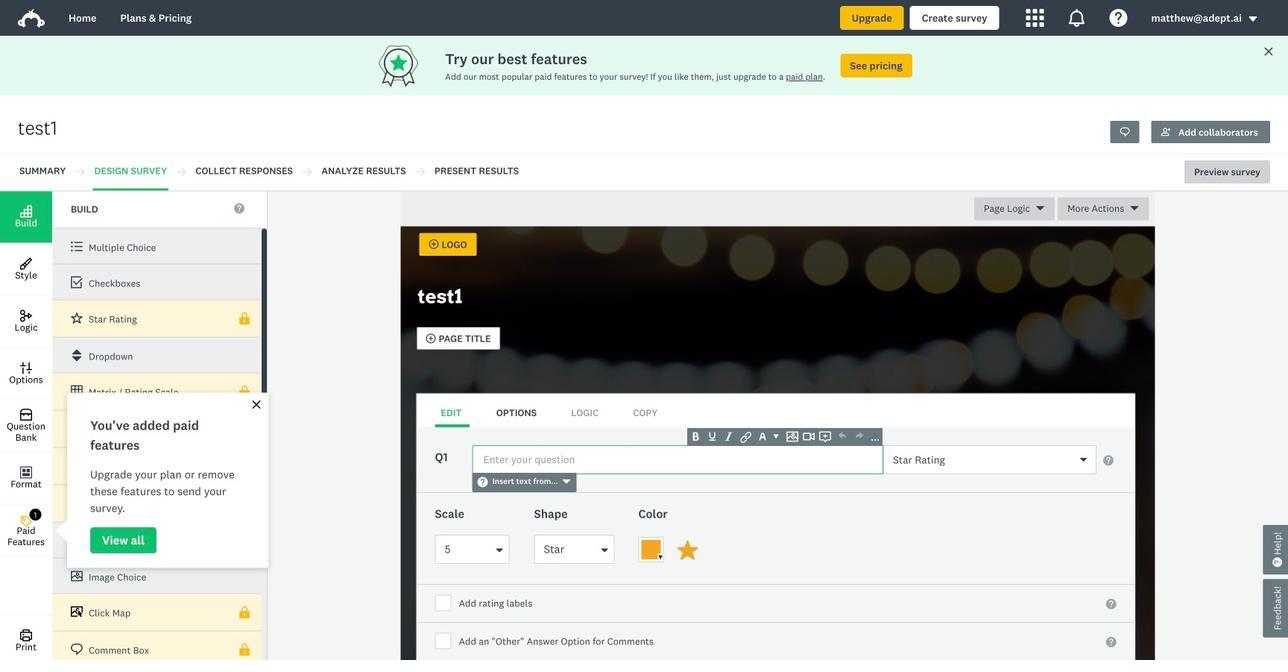 Task type: locate. For each thing, give the bounding box(es) containing it.
1 horizontal spatial products icon image
[[1069, 9, 1086, 27]]

0 horizontal spatial products icon image
[[1027, 9, 1045, 27]]

products icon image
[[1027, 9, 1045, 27], [1069, 9, 1086, 27]]

rewards image
[[376, 41, 445, 90]]



Task type: vqa. For each thing, say whether or not it's contained in the screenshot.
SurveyMonkey image
no



Task type: describe. For each thing, give the bounding box(es) containing it.
surveymonkey logo image
[[18, 9, 45, 28]]

help icon image
[[1110, 9, 1128, 27]]

dropdown arrow image
[[1249, 14, 1259, 24]]

1 products icon image from the left
[[1027, 9, 1045, 27]]

2 products icon image from the left
[[1069, 9, 1086, 27]]



